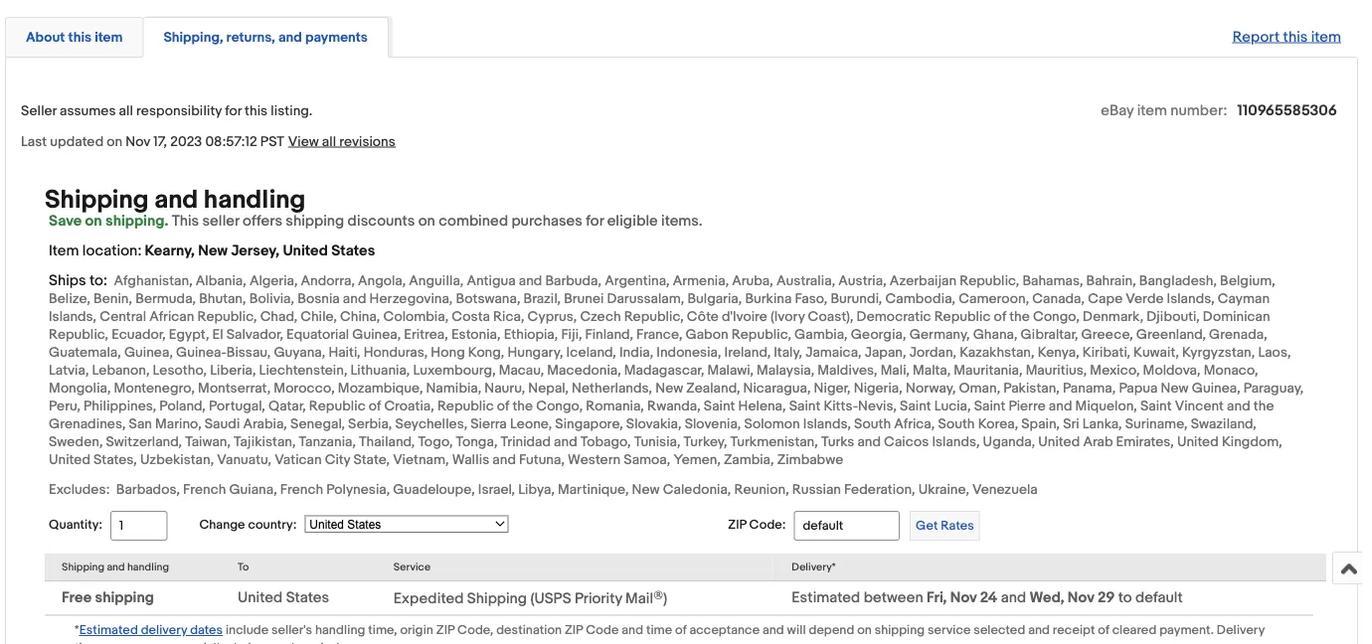 Task type: locate. For each thing, give the bounding box(es) containing it.
congo, down 'nepal,'
[[536, 398, 583, 415]]

1 horizontal spatial french
[[280, 482, 323, 499]]

shipping up free
[[62, 561, 104, 574]]

yemen,
[[674, 452, 721, 469]]

republic, down bhutan,
[[197, 309, 257, 326]]

shipping down shipping and handling
[[95, 590, 154, 608]]

handling for shipping and handling
[[127, 561, 169, 574]]

and left time
[[622, 623, 643, 639]]

brazil,
[[524, 291, 561, 308]]

united up andorra,
[[283, 242, 328, 260]]

french up change
[[183, 482, 226, 499]]

1 horizontal spatial nov
[[950, 590, 977, 608]]

to:
[[89, 272, 108, 290]]

guyana,
[[274, 344, 325, 361]]

turkmenistan,
[[730, 434, 818, 451]]

and left seller
[[154, 185, 198, 216]]

this inside button
[[68, 29, 92, 46]]

nov for 24
[[950, 590, 977, 608]]

ZIP Code: text field
[[794, 511, 900, 541]]

of
[[994, 309, 1006, 326], [369, 398, 381, 415], [497, 398, 509, 415], [675, 623, 687, 639], [1098, 623, 1109, 639]]

kong,
[[468, 344, 504, 361]]

cameroon,
[[959, 291, 1029, 308]]

number:
[[1171, 102, 1227, 120]]

seychelles,
[[395, 416, 467, 433]]

french down vatican
[[280, 482, 323, 499]]

item right report
[[1311, 28, 1341, 46]]

herzegovina,
[[369, 291, 453, 308]]

2 horizontal spatial handling
[[315, 623, 365, 639]]

saint down niger,
[[789, 398, 821, 415]]

tab list
[[5, 13, 1358, 58]]

congo, down canada,
[[1033, 309, 1080, 326]]

tanzania,
[[299, 434, 356, 451]]

bhutan,
[[199, 291, 246, 308]]

burkina
[[745, 291, 792, 308]]

1 vertical spatial guinea,
[[124, 344, 173, 361]]

1 horizontal spatial zip
[[565, 623, 583, 639]]

item
[[49, 242, 79, 260]]

sri
[[1063, 416, 1079, 433]]

17,
[[153, 134, 167, 151]]

during
[[229, 641, 266, 644]]

include
[[226, 623, 269, 639]]

2 horizontal spatial shipping
[[875, 623, 925, 639]]

combined
[[439, 212, 508, 230]]

1 horizontal spatial the
[[1009, 309, 1030, 326]]

0 horizontal spatial this
[[68, 29, 92, 46]]

azerbaijan
[[890, 273, 957, 290]]

this
[[1283, 28, 1308, 46], [68, 29, 92, 46], [245, 103, 268, 120]]

serbia,
[[348, 416, 392, 433]]

kenya,
[[1038, 344, 1079, 361]]

1 horizontal spatial south
[[938, 416, 975, 433]]

assumes
[[60, 103, 116, 120]]

nepal,
[[528, 380, 569, 397]]

papua
[[1119, 380, 1158, 397]]

vanuatu,
[[217, 452, 271, 469]]

handling up periods.
[[315, 623, 365, 639]]

trinidad
[[501, 434, 551, 451]]

0 horizontal spatial republic
[[309, 398, 366, 415]]

argentina,
[[605, 273, 670, 290]]

slovenia,
[[685, 416, 741, 433]]

item for report this item
[[1311, 28, 1341, 46]]

1 vertical spatial all
[[322, 134, 336, 151]]

states up seller's
[[286, 590, 329, 608]]

andorra,
[[301, 273, 355, 290]]

1 horizontal spatial shipping
[[286, 212, 344, 230]]

0 horizontal spatial shipping
[[95, 590, 154, 608]]

0 vertical spatial states
[[331, 242, 375, 260]]

2 french from the left
[[280, 482, 323, 499]]

1 horizontal spatial handling
[[204, 185, 306, 216]]

jersey,
[[231, 242, 279, 260]]

all right 'assumes'
[[119, 103, 133, 120]]

city
[[325, 452, 350, 469]]

tobago,
[[580, 434, 631, 451]]

arabia,
[[243, 416, 287, 433]]

south down lucia,
[[938, 416, 975, 433]]

estimated between fri, nov 24 and wed, nov 29 to default
[[792, 590, 1183, 608]]

equatorial
[[286, 327, 349, 343]]

get rates button
[[910, 511, 980, 541]]

the up leone,
[[512, 398, 533, 415]]

handling down quantity: text field
[[127, 561, 169, 574]]

nov left 24 at right
[[950, 590, 977, 608]]

0 vertical spatial handling
[[204, 185, 306, 216]]

0 vertical spatial shipping
[[45, 185, 149, 216]]

saint up suriname,
[[1140, 398, 1172, 415]]

new down seller
[[198, 242, 228, 260]]

report
[[1233, 28, 1280, 46]]

2 vertical spatial shipping
[[467, 591, 527, 609]]

zip left code: on the bottom
[[728, 518, 746, 534]]

republic, up 'cameroon,'
[[960, 273, 1019, 290]]

1 horizontal spatial guinea,
[[352, 327, 401, 343]]

0 horizontal spatial estimated
[[79, 623, 138, 639]]

2 south from the left
[[938, 416, 975, 433]]

barbados,
[[116, 482, 180, 499]]

lucia,
[[934, 398, 971, 415]]

united states
[[238, 590, 329, 608]]

excludes:
[[49, 482, 110, 499]]

especially
[[167, 641, 226, 644]]

verde
[[1126, 291, 1164, 308]]

macedonia,
[[547, 362, 621, 379]]

handling inside shipping and handling save on shipping. this seller offers shipping discounts on combined purchases for eligible items.
[[204, 185, 306, 216]]

republic up 'senegal,'
[[309, 398, 366, 415]]

guadeloupe,
[[393, 482, 475, 499]]

helena,
[[738, 398, 786, 415]]

arab
[[1083, 434, 1113, 451]]

2 vertical spatial guinea,
[[1192, 380, 1241, 397]]

1 saint from the left
[[704, 398, 735, 415]]

updated
[[50, 134, 104, 151]]

islands, up turks
[[803, 416, 851, 433]]

estonia,
[[451, 327, 501, 343]]

republic, up ireland,
[[732, 327, 791, 343]]

0 horizontal spatial congo,
[[536, 398, 583, 415]]

item right about
[[95, 29, 123, 46]]

this for report
[[1283, 28, 1308, 46]]

united down sri at the bottom of the page
[[1038, 434, 1080, 451]]

view all revisions link
[[284, 133, 395, 151]]

2 vertical spatial handling
[[315, 623, 365, 639]]

french
[[183, 482, 226, 499], [280, 482, 323, 499]]

0 horizontal spatial french
[[183, 482, 226, 499]]

finland,
[[585, 327, 633, 343]]

the down paraguay,
[[1253, 398, 1274, 415]]

samoa,
[[624, 452, 670, 469]]

marino,
[[155, 416, 201, 433]]

republic up germany,
[[934, 309, 991, 326]]

2 vertical spatial shipping
[[875, 623, 925, 639]]

on right depend at bottom
[[857, 623, 872, 639]]

handling up jersey,
[[204, 185, 306, 216]]

Quantity: text field
[[110, 511, 167, 541]]

2 horizontal spatial item
[[1311, 28, 1341, 46]]

republic down namibia,
[[437, 398, 494, 415]]

2 horizontal spatial nov
[[1068, 590, 1094, 608]]

guinea, down china,
[[352, 327, 401, 343]]

seller's
[[271, 623, 312, 639]]

shipping right offers
[[286, 212, 344, 230]]

item right "ebay"
[[1137, 102, 1167, 120]]

south down nevis,
[[854, 416, 891, 433]]

0 horizontal spatial for
[[225, 103, 242, 120]]

shipping, returns, and payments
[[163, 29, 368, 46]]

0 vertical spatial estimated
[[792, 590, 860, 608]]

0 horizontal spatial handling
[[127, 561, 169, 574]]

handling
[[204, 185, 306, 216], [127, 561, 169, 574], [315, 623, 365, 639]]

on right discounts
[[418, 212, 435, 230]]

for left eligible
[[586, 212, 604, 230]]

this up pst
[[245, 103, 268, 120]]

2 horizontal spatial the
[[1253, 398, 1274, 415]]

1 vertical spatial for
[[586, 212, 604, 230]]

for up 08:57:12
[[225, 103, 242, 120]]

italy,
[[774, 344, 802, 361]]

priority
[[575, 591, 622, 609]]

0 vertical spatial all
[[119, 103, 133, 120]]

shipping for shipping and handling
[[62, 561, 104, 574]]

estimated up the may
[[79, 623, 138, 639]]

0 horizontal spatial item
[[95, 29, 123, 46]]

pst
[[260, 134, 284, 151]]

tab list containing about this item
[[5, 13, 1358, 58]]

cyprus,
[[527, 309, 577, 326]]

turkey,
[[684, 434, 727, 451]]

this right about
[[68, 29, 92, 46]]

uganda,
[[983, 434, 1035, 451]]

handling inside include seller's handling time, origin zip code, destination zip code and time of acceptance and will depend on shipping service selected and receipt of cleared payment. delivery times may vary, especially during peak periods.
[[315, 623, 365, 639]]

guinea-
[[176, 344, 226, 361]]

this right report
[[1283, 28, 1308, 46]]

ethiopia,
[[504, 327, 558, 343]]

this
[[172, 212, 199, 230]]

and right returns,
[[278, 29, 302, 46]]

nov for 17,
[[126, 134, 150, 151]]

and inside shipping and handling save on shipping. this seller offers shipping discounts on combined purchases for eligible items.
[[154, 185, 198, 216]]

shipping down between
[[875, 623, 925, 639]]

the up ghana,
[[1009, 309, 1030, 326]]

item for about this item
[[95, 29, 123, 46]]

eligible
[[607, 212, 658, 230]]

georgia,
[[851, 327, 906, 343]]

handling for shipping and handling save on shipping. this seller offers shipping discounts on combined purchases for eligible items.
[[204, 185, 306, 216]]

kazakhstan,
[[960, 344, 1035, 361]]

nov left 29
[[1068, 590, 1094, 608]]

zip right origin
[[436, 623, 454, 639]]

0 horizontal spatial states
[[286, 590, 329, 608]]

shipping inside shipping and handling save on shipping. this seller offers shipping discounts on combined purchases for eligible items.
[[286, 212, 344, 230]]

all right "view"
[[322, 134, 336, 151]]

1 horizontal spatial item
[[1137, 102, 1167, 120]]

on right the save
[[85, 212, 102, 230]]

1 vertical spatial handling
[[127, 561, 169, 574]]

new down samoa,
[[632, 482, 660, 499]]

estimated delivery dates link
[[79, 621, 223, 639]]

sweden,
[[49, 434, 103, 451]]

0 vertical spatial for
[[225, 103, 242, 120]]

2 horizontal spatial guinea,
[[1192, 380, 1241, 397]]

nov left 17,
[[126, 134, 150, 151]]

guinea, down ecuador,
[[124, 344, 173, 361]]

1 horizontal spatial states
[[331, 242, 375, 260]]

el
[[212, 327, 223, 343]]

new down moldova, on the bottom right of page
[[1161, 380, 1189, 397]]

1 horizontal spatial for
[[586, 212, 604, 230]]

estimated up depend at bottom
[[792, 590, 860, 608]]

1 vertical spatial states
[[286, 590, 329, 608]]

2 horizontal spatial this
[[1283, 28, 1308, 46]]

0 horizontal spatial the
[[512, 398, 533, 415]]

item location: kearny, new jersey, united states
[[49, 242, 375, 260]]

rwanda,
[[647, 398, 701, 415]]

shipping up code,
[[467, 591, 527, 609]]

zip left "code"
[[565, 623, 583, 639]]

dates
[[190, 623, 223, 639]]

purchases
[[511, 212, 582, 230]]

shipping up the location:
[[45, 185, 149, 216]]

0 horizontal spatial south
[[854, 416, 891, 433]]

shipping inside shipping and handling save on shipping. this seller offers shipping discounts on combined purchases for eligible items.
[[45, 185, 149, 216]]

item
[[1311, 28, 1341, 46], [95, 29, 123, 46], [1137, 102, 1167, 120]]

bulgaria,
[[687, 291, 742, 308]]

and left will
[[763, 623, 784, 639]]

excludes: barbados, french guiana, french polynesia, guadeloupe, israel, libya, martinique, new caledonia, reunion, russian federation, ukraine, venezuela
[[49, 482, 1038, 499]]

0 vertical spatial shipping
[[286, 212, 344, 230]]

saint up 'korea,'
[[974, 398, 1005, 415]]

item inside button
[[95, 29, 123, 46]]

seller
[[202, 212, 239, 230]]

1 horizontal spatial congo,
[[1033, 309, 1080, 326]]

saint up africa,
[[900, 398, 931, 415]]

guinea, down monaco,
[[1192, 380, 1241, 397]]

states up andorra,
[[331, 242, 375, 260]]

saint down zealand,
[[704, 398, 735, 415]]

guatemala,
[[49, 344, 121, 361]]

1 vertical spatial shipping
[[62, 561, 104, 574]]

united down sweden,
[[49, 452, 90, 469]]

1 south from the left
[[854, 416, 891, 433]]

luxembourg,
[[413, 362, 496, 379]]

chad,
[[260, 309, 297, 326]]

0 horizontal spatial nov
[[126, 134, 150, 151]]



Task type: vqa. For each thing, say whether or not it's contained in the screenshot.
Guyana,
yes



Task type: describe. For each thing, give the bounding box(es) containing it.
110965585306
[[1237, 102, 1337, 120]]

lanka,
[[1083, 416, 1122, 433]]

kyrgyzstan,
[[1182, 344, 1255, 361]]

taiwan,
[[185, 434, 231, 451]]

0 vertical spatial congo,
[[1033, 309, 1080, 326]]

shipping for shipping and handling save on shipping. this seller offers shipping discounts on combined purchases for eligible items.
[[45, 185, 149, 216]]

aruba,
[[732, 273, 773, 290]]

and up swaziland,
[[1227, 398, 1250, 415]]

philippines,
[[84, 398, 156, 415]]

uzbekistan,
[[140, 452, 214, 469]]

vatican
[[275, 452, 322, 469]]

and up 'free shipping'
[[107, 561, 125, 574]]

2 saint from the left
[[789, 398, 821, 415]]

paraguay,
[[1244, 380, 1304, 397]]

3 saint from the left
[[900, 398, 931, 415]]

1 horizontal spatial all
[[322, 134, 336, 151]]

wallis
[[452, 452, 489, 469]]

to
[[238, 561, 249, 574]]

about this item button
[[26, 28, 123, 47]]

new up rwanda,
[[655, 380, 683, 397]]

acceptance
[[689, 623, 760, 639]]

denmark,
[[1083, 309, 1144, 326]]

panama,
[[1063, 380, 1116, 397]]

shipping inside expedited shipping (usps priority mail ® )
[[467, 591, 527, 609]]

2 horizontal spatial zip
[[728, 518, 746, 534]]

african
[[149, 309, 194, 326]]

handling for include seller's handling time, origin zip code, destination zip code and time of acceptance and will depend on shipping service selected and receipt of cleared payment. delivery times may vary, especially during peak periods.
[[315, 623, 365, 639]]

for inside shipping and handling save on shipping. this seller offers shipping discounts on combined purchases for eligible items.
[[586, 212, 604, 230]]

1 vertical spatial shipping
[[95, 590, 154, 608]]

grenada,
[[1209, 327, 1267, 343]]

lithuania,
[[350, 362, 410, 379]]

shipping and handling
[[62, 561, 169, 574]]

barbuda,
[[545, 273, 602, 290]]

of up ghana,
[[994, 309, 1006, 326]]

0 horizontal spatial all
[[119, 103, 133, 120]]

and up china,
[[343, 291, 366, 308]]

states,
[[94, 452, 137, 469]]

islands, down belize,
[[49, 309, 97, 326]]

federation,
[[844, 482, 915, 499]]

mauritius,
[[1026, 362, 1087, 379]]

afghanistan, albania, algeria, andorra, angola, anguilla, antigua and barbuda, argentina, armenia, aruba, australia, austria, azerbaijan republic, bahamas, bahrain, bangladesh, belgium, belize, benin, bermuda, bhutan, bolivia, bosnia and herzegovina, botswana, brazil, brunei darussalam, bulgaria, burkina faso, burundi, cambodia, cameroon, canada, cape verde islands, cayman islands, central african republic, chad, chile, china, colombia, costa rica, cyprus, czech republic, côte d'ivoire (ivory coast), democratic republic of the congo, denmark, djibouti, dominican republic, ecuador, egypt, el salvador, equatorial guinea, eritrea, estonia, ethiopia, fiji, finland, france, gabon republic, gambia, georgia, germany, ghana, gibraltar, greece, greenland, grenada, guatemala, guinea, guinea-bissau, guyana, haiti, honduras, hong kong, hungary, iceland, india, indonesia, ireland, italy, jamaica, japan, jordan, kazakhstan, kenya, kiribati, kuwait, kyrgyzstan, laos, latvia, lebanon, lesotho, liberia, liechtenstein, lithuania, luxembourg, macau, macedonia, madagascar, malawi, malaysia, maldives, mali, malta, mauritania, mauritius, mexico, moldova, monaco, mongolia, montenegro, montserrat, morocco, mozambique, namibia, nauru, nepal, netherlands, new zealand, nicaragua, niger, nigeria, norway, oman, pakistan, panama, papua new guinea, paraguay, peru, philippines, poland, portugal, qatar, republic of croatia, republic of the congo, romania, rwanda, saint helena, saint kitts-nevis, saint lucia, saint pierre and miquelon, saint vincent and the grenadines, san marino, saudi arabia, senegal, serbia, seychelles, sierra leone, singapore, slovakia, slovenia, solomon islands, south africa, south korea, spain, sri lanka, suriname, swaziland, sweden, switzerland, taiwan, tajikistan, tanzania, thailand, togo, tonga, trinidad and tobago, tunisia, turkey, turkmenistan, turks and caicos islands, uganda, united arab emirates, united kingdom, united states, uzbekistan, vanuatu, vatican city state, vietnam, wallis and futuna, western samoa, yemen, zambia, zimbabwe
[[49, 273, 1304, 469]]

thailand,
[[359, 434, 415, 451]]

seller assumes all responsibility for this listing.
[[21, 103, 313, 120]]

(ivory
[[771, 309, 805, 326]]

1 horizontal spatial estimated
[[792, 590, 860, 608]]

1 vertical spatial estimated
[[79, 623, 138, 639]]

d'ivoire
[[722, 309, 767, 326]]

of up serbia,
[[369, 398, 381, 415]]

payments
[[305, 29, 368, 46]]

antigua
[[467, 273, 516, 290]]

shipping inside include seller's handling time, origin zip code, destination zip code and time of acceptance and will depend on shipping service selected and receipt of cleared payment. delivery times may vary, especially during peak periods.
[[875, 623, 925, 639]]

africa,
[[894, 416, 935, 433]]

and down trinidad
[[492, 452, 516, 469]]

on inside include seller's handling time, origin zip code, destination zip code and time of acceptance and will depend on shipping service selected and receipt of cleared payment. delivery times may vary, especially during peak periods.
[[857, 623, 872, 639]]

mongolia,
[[49, 380, 111, 397]]

change
[[199, 517, 245, 533]]

australia,
[[776, 273, 835, 290]]

haiti,
[[329, 344, 360, 361]]

1 horizontal spatial republic
[[437, 398, 494, 415]]

0 horizontal spatial guinea,
[[124, 344, 173, 361]]

montenegro,
[[114, 380, 195, 397]]

1 horizontal spatial this
[[245, 103, 268, 120]]

ecuador,
[[112, 327, 166, 343]]

angola,
[[358, 273, 406, 290]]

venezuela
[[972, 482, 1038, 499]]

united up include
[[238, 590, 283, 608]]

morocco,
[[274, 380, 335, 397]]

1 vertical spatial congo,
[[536, 398, 583, 415]]

free shipping
[[62, 590, 154, 608]]

lebanon,
[[92, 362, 150, 379]]

this for about
[[68, 29, 92, 46]]

ebay
[[1101, 102, 1134, 120]]

hungary,
[[507, 344, 563, 361]]

and right turks
[[857, 434, 881, 451]]

israel,
[[478, 482, 515, 499]]

republic, up 'france,'
[[624, 309, 684, 326]]

2 horizontal spatial republic
[[934, 309, 991, 326]]

greece,
[[1081, 327, 1133, 343]]

mali,
[[881, 362, 910, 379]]

of down "nauru,"
[[497, 398, 509, 415]]

swaziland,
[[1191, 416, 1256, 433]]

returns,
[[226, 29, 275, 46]]

kearny,
[[145, 242, 195, 260]]

nauru,
[[485, 380, 525, 397]]

4 saint from the left
[[974, 398, 1005, 415]]

and inside button
[[278, 29, 302, 46]]

islands, down lucia,
[[932, 434, 980, 451]]

and down singapore,
[[554, 434, 577, 451]]

time,
[[368, 623, 397, 639]]

zimbabwe
[[777, 452, 843, 469]]

oman,
[[959, 380, 1000, 397]]

republic, up the guatemala,
[[49, 327, 108, 343]]

solomon
[[744, 416, 800, 433]]

shipping, returns, and payments button
[[163, 28, 368, 47]]

islands, down bangladesh,
[[1167, 291, 1215, 308]]

may
[[110, 641, 134, 644]]

on right updated
[[107, 134, 122, 151]]

and down wed, on the right bottom of the page
[[1028, 623, 1050, 639]]

1 french from the left
[[183, 482, 226, 499]]

jordan,
[[909, 344, 957, 361]]

listing.
[[271, 103, 313, 120]]

democratic
[[857, 309, 931, 326]]

and up sri at the bottom of the page
[[1049, 398, 1072, 415]]

latvia,
[[49, 362, 89, 379]]

5 saint from the left
[[1140, 398, 1172, 415]]

san
[[129, 416, 152, 433]]

code
[[586, 623, 619, 639]]

united down swaziland,
[[1177, 434, 1219, 451]]

macau,
[[499, 362, 544, 379]]

turks
[[821, 434, 854, 451]]

wed,
[[1030, 590, 1064, 608]]

and up 'brazil,'
[[519, 273, 542, 290]]

tonga,
[[456, 434, 497, 451]]

get
[[916, 519, 938, 534]]

location:
[[82, 242, 142, 260]]

armenia,
[[673, 273, 729, 290]]

report this item link
[[1223, 18, 1351, 56]]

0 horizontal spatial zip
[[436, 623, 454, 639]]

madagascar,
[[624, 362, 704, 379]]

shipping,
[[163, 29, 223, 46]]

of right receipt
[[1098, 623, 1109, 639]]

selected
[[974, 623, 1025, 639]]

portugal,
[[209, 398, 265, 415]]

greenland,
[[1136, 327, 1206, 343]]

include seller's handling time, origin zip code, destination zip code and time of acceptance and will depend on shipping service selected and receipt of cleared payment. delivery times may vary, especially during peak periods.
[[75, 623, 1265, 644]]

free
[[62, 590, 92, 608]]

côte
[[687, 309, 719, 326]]

and right 24 at right
[[1001, 590, 1026, 608]]

senegal,
[[290, 416, 345, 433]]

0 vertical spatial guinea,
[[352, 327, 401, 343]]

to
[[1118, 590, 1132, 608]]

albania,
[[196, 273, 246, 290]]

caledonia,
[[663, 482, 731, 499]]

tunisia,
[[634, 434, 681, 451]]

of right time
[[675, 623, 687, 639]]



